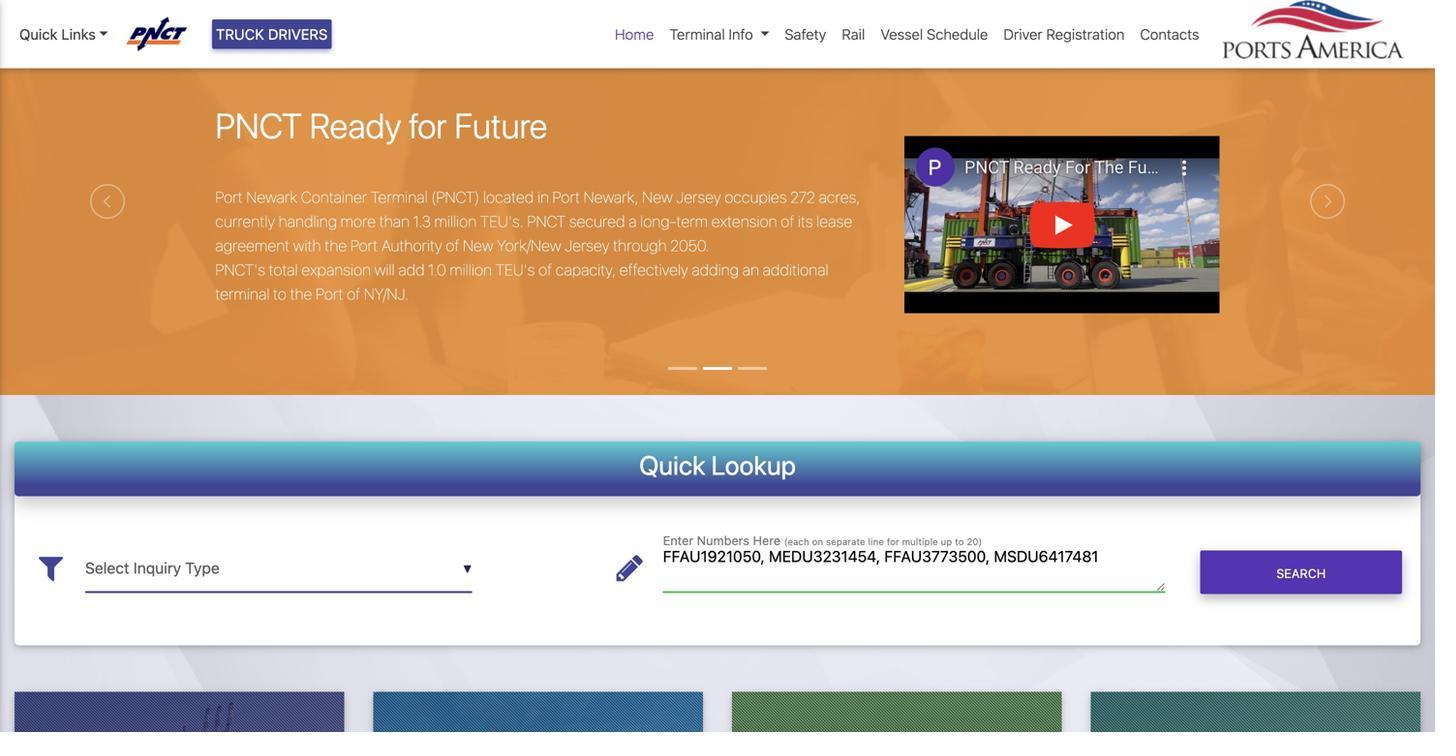Task type: describe. For each thing, give the bounding box(es) containing it.
lease
[[817, 212, 853, 231]]

secured
[[569, 212, 625, 231]]

(pnct)
[[431, 188, 480, 206]]

lookup
[[711, 450, 796, 481]]

pnct inside port newark container terminal (pnct) located in port newark, new jersey occupies 272 acres, currently handling more than 1.3 million teu's.                                 pnct secured a long-term extension of its lease agreement with the port authority of new york/new jersey through 2050. pnct's total expansion will add 1.0 million teu's of capacity,                                 effectively adding an additional terminal to the port of ny/nj.
[[527, 212, 566, 231]]

quick for quick lookup
[[639, 450, 706, 481]]

(each
[[784, 536, 810, 547]]

capacity,
[[556, 261, 616, 279]]

0 horizontal spatial the
[[290, 285, 312, 303]]

home
[[615, 26, 654, 43]]

to inside enter numbers here (each on separate line for multiple up to 20)
[[955, 536, 964, 547]]

truck drivers link
[[212, 19, 332, 49]]

expansion
[[301, 261, 371, 279]]

authority
[[381, 236, 442, 255]]

quick links
[[19, 26, 96, 43]]

teu's
[[496, 261, 535, 279]]

search
[[1277, 566, 1326, 581]]

0 vertical spatial jersey
[[676, 188, 721, 206]]

driver registration
[[1004, 26, 1125, 43]]

0 horizontal spatial new
[[463, 236, 493, 255]]

2050.
[[671, 236, 710, 255]]

total
[[269, 261, 298, 279]]

currently
[[215, 212, 275, 231]]

vessel schedule link
[[873, 15, 996, 53]]

handling
[[279, 212, 337, 231]]

0 horizontal spatial for
[[409, 105, 447, 146]]

term
[[677, 212, 708, 231]]

for inside enter numbers here (each on separate line for multiple up to 20)
[[887, 536, 900, 547]]

vessel schedule
[[881, 26, 988, 43]]

terminal
[[215, 285, 270, 303]]

20)
[[967, 536, 983, 547]]

enter numbers here (each on separate line for multiple up to 20)
[[663, 533, 983, 548]]

adding
[[692, 261, 739, 279]]

additional
[[763, 261, 829, 279]]

in
[[538, 188, 549, 206]]

will
[[375, 261, 395, 279]]

up
[[941, 536, 952, 547]]

1 horizontal spatial terminal
[[670, 26, 725, 43]]

terminal info
[[670, 26, 753, 43]]

numbers
[[697, 533, 750, 548]]

0 horizontal spatial jersey
[[565, 236, 610, 255]]

port down more
[[350, 236, 378, 255]]

1.3
[[413, 212, 431, 231]]

pnct ready for future image
[[0, 8, 1436, 504]]

home link
[[607, 15, 662, 53]]

driver registration link
[[996, 15, 1133, 53]]

container
[[301, 188, 367, 206]]

search button
[[1200, 551, 1403, 594]]

enter
[[663, 533, 694, 548]]

1 vertical spatial million
[[450, 261, 492, 279]]

port down expansion
[[316, 285, 343, 303]]

agreement
[[215, 236, 290, 255]]

truck
[[216, 26, 264, 43]]

extension
[[712, 212, 777, 231]]

contacts link
[[1133, 15, 1207, 53]]



Task type: vqa. For each thing, say whether or not it's contained in the screenshot.
'Home' link at left
yes



Task type: locate. For each thing, give the bounding box(es) containing it.
quick links link
[[19, 23, 108, 45]]

the up expansion
[[325, 236, 347, 255]]

the
[[325, 236, 347, 255], [290, 285, 312, 303]]

0 vertical spatial for
[[409, 105, 447, 146]]

0 vertical spatial to
[[273, 285, 287, 303]]

on
[[812, 536, 823, 547]]

1 vertical spatial jersey
[[565, 236, 610, 255]]

pnct up newark
[[215, 105, 302, 146]]

for
[[409, 105, 447, 146], [887, 536, 900, 547]]

more
[[341, 212, 376, 231]]

port newark container terminal (pnct) located in port newark, new jersey occupies 272 acres, currently handling more than 1.3 million teu's.                                 pnct secured a long-term extension of its lease agreement with the port authority of new york/new jersey through 2050. pnct's total expansion will add 1.0 million teu's of capacity,                                 effectively adding an additional terminal to the port of ny/nj.
[[215, 188, 861, 303]]

line
[[868, 536, 884, 547]]

truck drivers
[[216, 26, 328, 43]]

occupies
[[725, 188, 787, 206]]

contacts
[[1140, 26, 1200, 43]]

long-
[[640, 212, 677, 231]]

0 horizontal spatial to
[[273, 285, 287, 303]]

new
[[642, 188, 673, 206], [463, 236, 493, 255]]

1 horizontal spatial new
[[642, 188, 673, 206]]

port up currently
[[215, 188, 243, 206]]

for right line
[[887, 536, 900, 547]]

to inside port newark container terminal (pnct) located in port newark, new jersey occupies 272 acres, currently handling more than 1.3 million teu's.                                 pnct secured a long-term extension of its lease agreement with the port authority of new york/new jersey through 2050. pnct's total expansion will add 1.0 million teu's of capacity,                                 effectively adding an additional terminal to the port of ny/nj.
[[273, 285, 287, 303]]

1 vertical spatial quick
[[639, 450, 706, 481]]

0 vertical spatial terminal
[[670, 26, 725, 43]]

an
[[743, 261, 759, 279]]

drivers
[[268, 26, 328, 43]]

0 vertical spatial pnct
[[215, 105, 302, 146]]

0 vertical spatial new
[[642, 188, 673, 206]]

1 horizontal spatial quick
[[639, 450, 706, 481]]

0 vertical spatial quick
[[19, 26, 58, 43]]

terminal inside port newark container terminal (pnct) located in port newark, new jersey occupies 272 acres, currently handling more than 1.3 million teu's.                                 pnct secured a long-term extension of its lease agreement with the port authority of new york/new jersey through 2050. pnct's total expansion will add 1.0 million teu's of capacity,                                 effectively adding an additional terminal to the port of ny/nj.
[[371, 188, 428, 206]]

rail
[[842, 26, 865, 43]]

through
[[613, 236, 667, 255]]

terminal info link
[[662, 15, 777, 53]]

None text field
[[663, 545, 1166, 593]]

here
[[753, 533, 781, 548]]

its
[[798, 212, 813, 231]]

1.0
[[428, 261, 446, 279]]

acres,
[[819, 188, 861, 206]]

with
[[293, 236, 321, 255]]

of up 1.0
[[446, 236, 459, 255]]

1 horizontal spatial the
[[325, 236, 347, 255]]

teu's.
[[480, 212, 524, 231]]

new down the teu's.
[[463, 236, 493, 255]]

port
[[215, 188, 243, 206], [553, 188, 580, 206], [350, 236, 378, 255], [316, 285, 343, 303]]

1 horizontal spatial for
[[887, 536, 900, 547]]

of left its
[[781, 212, 795, 231]]

272
[[791, 188, 816, 206]]

safety
[[785, 26, 827, 43]]

quick up the enter
[[639, 450, 706, 481]]

1 horizontal spatial to
[[955, 536, 964, 547]]

info
[[729, 26, 753, 43]]

million down (pnct)
[[434, 212, 477, 231]]

links
[[61, 26, 96, 43]]

newark
[[246, 188, 298, 206]]

effectively
[[620, 261, 688, 279]]

port right in
[[553, 188, 580, 206]]

1 vertical spatial to
[[955, 536, 964, 547]]

1 vertical spatial new
[[463, 236, 493, 255]]

new up long-
[[642, 188, 673, 206]]

0 horizontal spatial quick
[[19, 26, 58, 43]]

ready
[[310, 105, 402, 146]]

newark,
[[584, 188, 639, 206]]

quick lookup
[[639, 450, 796, 481]]

to
[[273, 285, 287, 303], [955, 536, 964, 547]]

of down york/new
[[539, 261, 552, 279]]

vessel
[[881, 26, 923, 43]]

quick
[[19, 26, 58, 43], [639, 450, 706, 481]]

safety link
[[777, 15, 834, 53]]

million right 1.0
[[450, 261, 492, 279]]

located
[[483, 188, 534, 206]]

for right ready
[[409, 105, 447, 146]]

1 horizontal spatial jersey
[[676, 188, 721, 206]]

the down total
[[290, 285, 312, 303]]

york/new
[[497, 236, 561, 255]]

pnct down in
[[527, 212, 566, 231]]

million
[[434, 212, 477, 231], [450, 261, 492, 279]]

terminal up than
[[371, 188, 428, 206]]

add
[[398, 261, 425, 279]]

0 horizontal spatial pnct
[[215, 105, 302, 146]]

0 vertical spatial the
[[325, 236, 347, 255]]

a
[[629, 212, 637, 231]]

0 horizontal spatial terminal
[[371, 188, 428, 206]]

schedule
[[927, 26, 988, 43]]

pnct's
[[215, 261, 265, 279]]

1 horizontal spatial pnct
[[527, 212, 566, 231]]

quick for quick links
[[19, 26, 58, 43]]

rail link
[[834, 15, 873, 53]]

future
[[455, 105, 548, 146]]

1 vertical spatial terminal
[[371, 188, 428, 206]]

jersey up term
[[676, 188, 721, 206]]

1 vertical spatial pnct
[[527, 212, 566, 231]]

driver
[[1004, 26, 1043, 43]]

ny/nj.
[[364, 285, 409, 303]]

quick left the links at the left top of page
[[19, 26, 58, 43]]

terminal
[[670, 26, 725, 43], [371, 188, 428, 206]]

registration
[[1047, 26, 1125, 43]]

to down total
[[273, 285, 287, 303]]

pnct ready for future
[[215, 105, 548, 146]]

multiple
[[902, 536, 938, 547]]

alert
[[0, 0, 1436, 8]]

▼
[[463, 563, 472, 576]]

of
[[781, 212, 795, 231], [446, 236, 459, 255], [539, 261, 552, 279], [347, 285, 360, 303]]

1 vertical spatial the
[[290, 285, 312, 303]]

0 vertical spatial million
[[434, 212, 477, 231]]

jersey
[[676, 188, 721, 206], [565, 236, 610, 255]]

to right up
[[955, 536, 964, 547]]

separate
[[826, 536, 866, 547]]

pnct
[[215, 105, 302, 146], [527, 212, 566, 231]]

1 vertical spatial for
[[887, 536, 900, 547]]

None text field
[[85, 545, 472, 593]]

terminal left info
[[670, 26, 725, 43]]

of down expansion
[[347, 285, 360, 303]]

than
[[379, 212, 410, 231]]

jersey up 'capacity,'
[[565, 236, 610, 255]]



